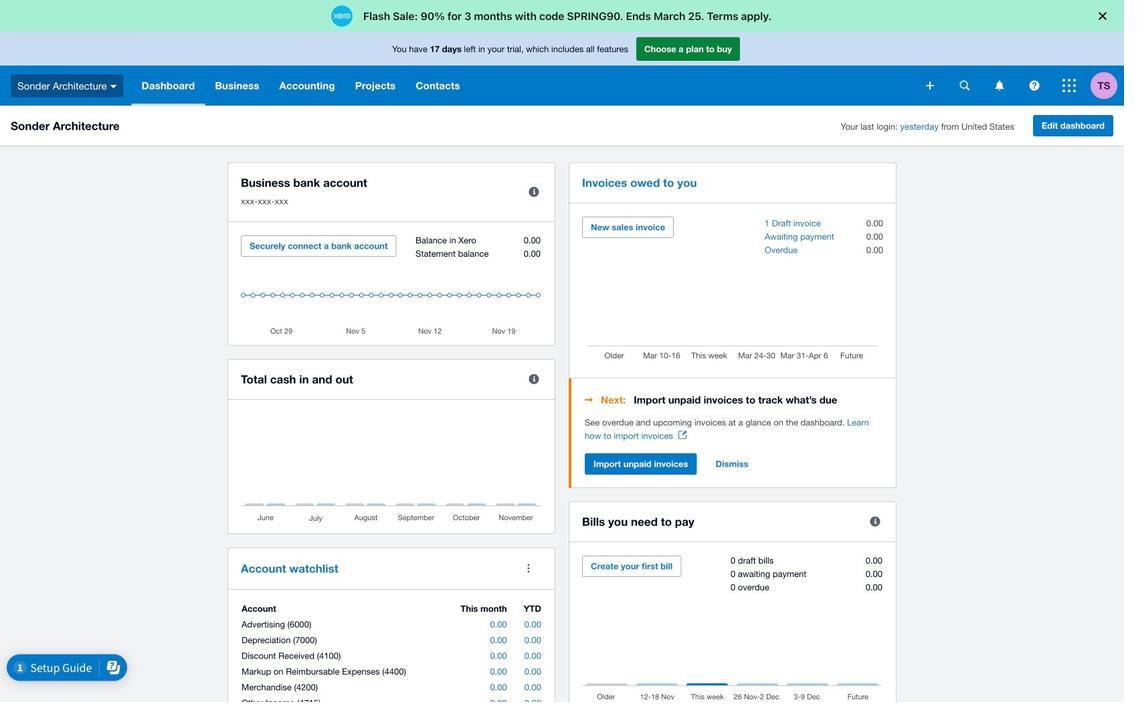 Task type: vqa. For each thing, say whether or not it's contained in the screenshot.
Close Image
no



Task type: locate. For each thing, give the bounding box(es) containing it.
0 horizontal spatial svg image
[[110, 85, 117, 88]]

1 horizontal spatial svg image
[[995, 81, 1004, 91]]

empty state of the bills widget with a 'create your first bill' button and an unpopulated column graph. image
[[582, 556, 883, 703]]

heading
[[585, 392, 883, 408]]

dialog
[[0, 0, 1124, 32]]

banner
[[0, 32, 1124, 106]]

empty state bank feed widget with a tooltip explaining the feature. includes a 'securely connect a bank account' button and a data-less flat line graph marking four weekly dates, indicating future account balance tracking. image
[[241, 236, 542, 335]]

svg image
[[1063, 79, 1076, 92], [960, 81, 970, 91], [1030, 81, 1040, 91], [926, 82, 934, 90]]

panel body document
[[585, 416, 883, 443], [585, 416, 883, 443]]

opens in a new tab image
[[679, 431, 687, 439]]

accounts watchlist options image
[[515, 555, 542, 582]]

svg image
[[995, 81, 1004, 91], [110, 85, 117, 88]]

empty state widget for the total cash in and out feature, displaying a column graph summarising bank transaction data as total money in versus total money out across all connected bank accounts, enabling a visual comparison of the two amounts. image
[[241, 414, 542, 524]]



